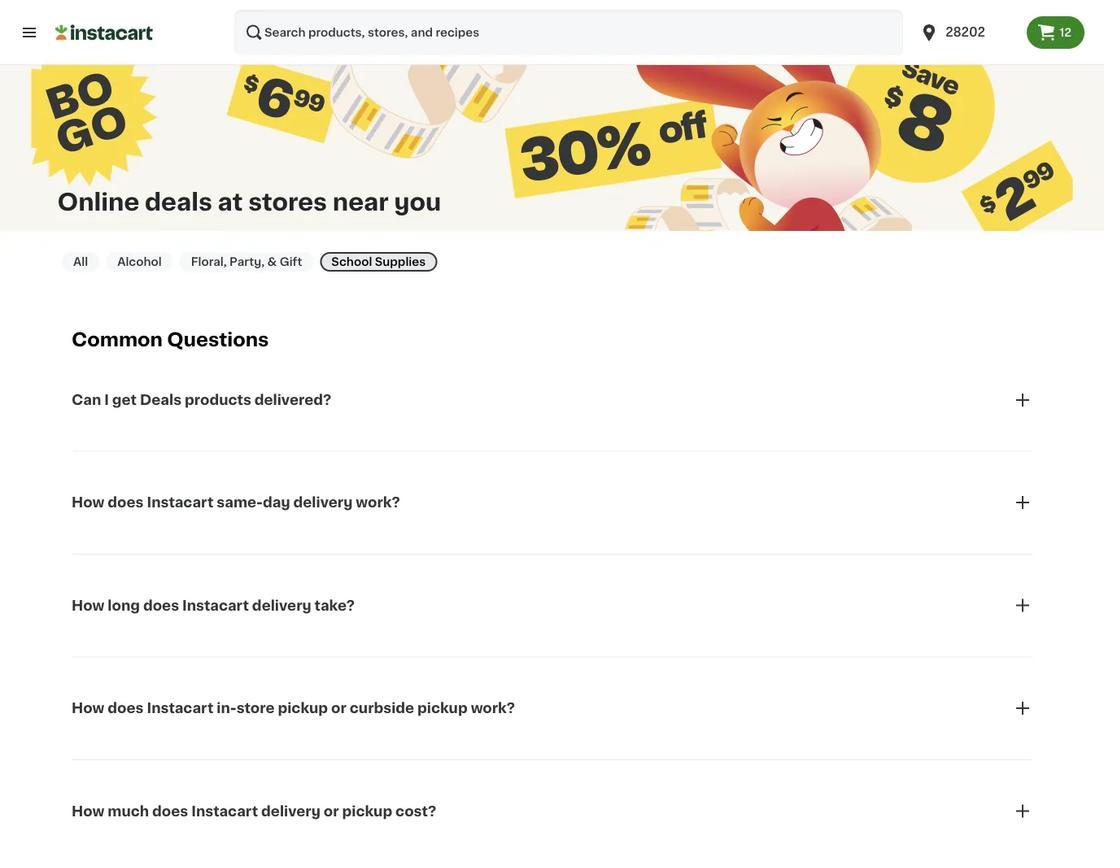 Task type: locate. For each thing, give the bounding box(es) containing it.
common
[[72, 331, 163, 350]]

2 vertical spatial delivery
[[261, 805, 321, 819]]

delivery inside 'dropdown button'
[[293, 496, 353, 510]]

stores
[[248, 190, 327, 214]]

1 vertical spatial delivery
[[252, 599, 311, 613]]

deals
[[140, 393, 182, 407]]

curbside
[[350, 702, 414, 716]]

0 horizontal spatial work?
[[356, 496, 400, 510]]

pickup left cost?
[[342, 805, 392, 819]]

28202 button
[[910, 10, 1027, 55]]

online
[[57, 190, 139, 214]]

0 vertical spatial work?
[[356, 496, 400, 510]]

1 vertical spatial work?
[[471, 702, 515, 716]]

products
[[185, 393, 251, 407]]

does
[[108, 496, 144, 510], [143, 599, 179, 613], [108, 702, 144, 716], [152, 805, 188, 819]]

party,
[[230, 256, 265, 268]]

how inside how does instacart in-store pickup or curbside pickup work? "dropdown button"
[[72, 702, 104, 716]]

work?
[[356, 496, 400, 510], [471, 702, 515, 716]]

school supplies link
[[320, 252, 437, 272]]

None search field
[[234, 10, 903, 55]]

pickup right store
[[278, 702, 328, 716]]

or
[[331, 702, 347, 716], [324, 805, 339, 819]]

1 horizontal spatial pickup
[[342, 805, 392, 819]]

floral,
[[191, 256, 227, 268]]

much
[[108, 805, 149, 819]]

12
[[1060, 27, 1072, 38]]

1 vertical spatial or
[[324, 805, 339, 819]]

at
[[218, 190, 243, 214]]

cost?
[[396, 805, 436, 819]]

how does instacart in-store pickup or curbside pickup work?
[[72, 702, 515, 716]]

Search field
[[234, 10, 903, 55]]

i
[[104, 393, 109, 407]]

&
[[267, 256, 277, 268]]

0 vertical spatial or
[[331, 702, 347, 716]]

how inside how much does instacart delivery or pickup cost? dropdown button
[[72, 805, 104, 819]]

how much does instacart delivery or pickup cost?
[[72, 805, 436, 819]]

how inside how long does instacart delivery take? dropdown button
[[72, 599, 104, 613]]

pickup right curbside
[[418, 702, 468, 716]]

get
[[112, 393, 137, 407]]

2 horizontal spatial pickup
[[418, 702, 468, 716]]

instacart logo image
[[55, 23, 153, 42]]

how much does instacart delivery or pickup cost? button
[[72, 783, 1033, 841]]

2 how from the top
[[72, 599, 104, 613]]

can i get deals products delivered? button
[[72, 371, 1033, 430]]

how
[[72, 496, 104, 510], [72, 599, 104, 613], [72, 702, 104, 716], [72, 805, 104, 819]]

online deals at stores near you
[[57, 190, 441, 214]]

pickup
[[278, 702, 328, 716], [418, 702, 468, 716], [342, 805, 392, 819]]

1 how from the top
[[72, 496, 104, 510]]

can i get deals products delivered?
[[72, 393, 332, 407]]

12 button
[[1027, 16, 1085, 49]]

all
[[73, 256, 88, 268]]

instacart
[[147, 496, 214, 510], [182, 599, 249, 613], [147, 702, 214, 716], [191, 805, 258, 819]]

does inside 'how does instacart same-day delivery work?' 'dropdown button'
[[108, 496, 144, 510]]

0 horizontal spatial pickup
[[278, 702, 328, 716]]

0 vertical spatial delivery
[[293, 496, 353, 510]]

common questions
[[72, 331, 269, 350]]

1 horizontal spatial work?
[[471, 702, 515, 716]]

alcohol
[[117, 256, 162, 268]]

or inside dropdown button
[[324, 805, 339, 819]]

how inside 'how does instacart same-day delivery work?' 'dropdown button'
[[72, 496, 104, 510]]

3 how from the top
[[72, 702, 104, 716]]

4 how from the top
[[72, 805, 104, 819]]

delivery
[[293, 496, 353, 510], [252, 599, 311, 613], [261, 805, 321, 819]]

how does instacart in-store pickup or curbside pickup work? button
[[72, 680, 1033, 738]]

long
[[108, 599, 140, 613]]

floral, party, & gift
[[191, 256, 302, 268]]



Task type: vqa. For each thing, say whether or not it's contained in the screenshot.
'How does Instacart in-store pickup or curbside pickup work?' DROPDOWN BUTTON
yes



Task type: describe. For each thing, give the bounding box(es) containing it.
day
[[263, 496, 290, 510]]

all link
[[62, 252, 99, 272]]

you
[[394, 190, 441, 214]]

or inside "dropdown button"
[[331, 702, 347, 716]]

28202
[[946, 26, 986, 38]]

how does instacart same-day delivery work? button
[[72, 474, 1033, 532]]

delivery for take?
[[252, 599, 311, 613]]

supplies
[[375, 256, 426, 268]]

how for how long does instacart delivery take?
[[72, 599, 104, 613]]

how long does instacart delivery take? button
[[72, 577, 1033, 635]]

online deals at stores near you main content
[[0, 0, 1104, 845]]

can
[[72, 393, 101, 407]]

floral, party, & gift link
[[180, 252, 314, 272]]

how does instacart same-day delivery work?
[[72, 496, 400, 510]]

school supplies
[[332, 256, 426, 268]]

28202 button
[[920, 10, 1017, 55]]

alcohol link
[[106, 252, 173, 272]]

how long does instacart delivery take?
[[72, 599, 355, 613]]

store
[[237, 702, 275, 716]]

gift
[[280, 256, 302, 268]]

instacart inside 'dropdown button'
[[147, 496, 214, 510]]

school
[[332, 256, 372, 268]]

how for how does instacart in-store pickup or curbside pickup work?
[[72, 702, 104, 716]]

how for how much does instacart delivery or pickup cost?
[[72, 805, 104, 819]]

delivery for or
[[261, 805, 321, 819]]

near
[[333, 190, 389, 214]]

does inside how does instacart in-store pickup or curbside pickup work? "dropdown button"
[[108, 702, 144, 716]]

does inside how long does instacart delivery take? dropdown button
[[143, 599, 179, 613]]

delivered?
[[255, 393, 332, 407]]

work? inside 'dropdown button'
[[356, 496, 400, 510]]

in-
[[217, 702, 237, 716]]

how for how does instacart same-day delivery work?
[[72, 496, 104, 510]]

work? inside "dropdown button"
[[471, 702, 515, 716]]

same-
[[217, 496, 263, 510]]

questions
[[167, 331, 269, 350]]

instacart inside "dropdown button"
[[147, 702, 214, 716]]

deals
[[145, 190, 212, 214]]

take?
[[315, 599, 355, 613]]

does inside how much does instacart delivery or pickup cost? dropdown button
[[152, 805, 188, 819]]

pickup inside dropdown button
[[342, 805, 392, 819]]



